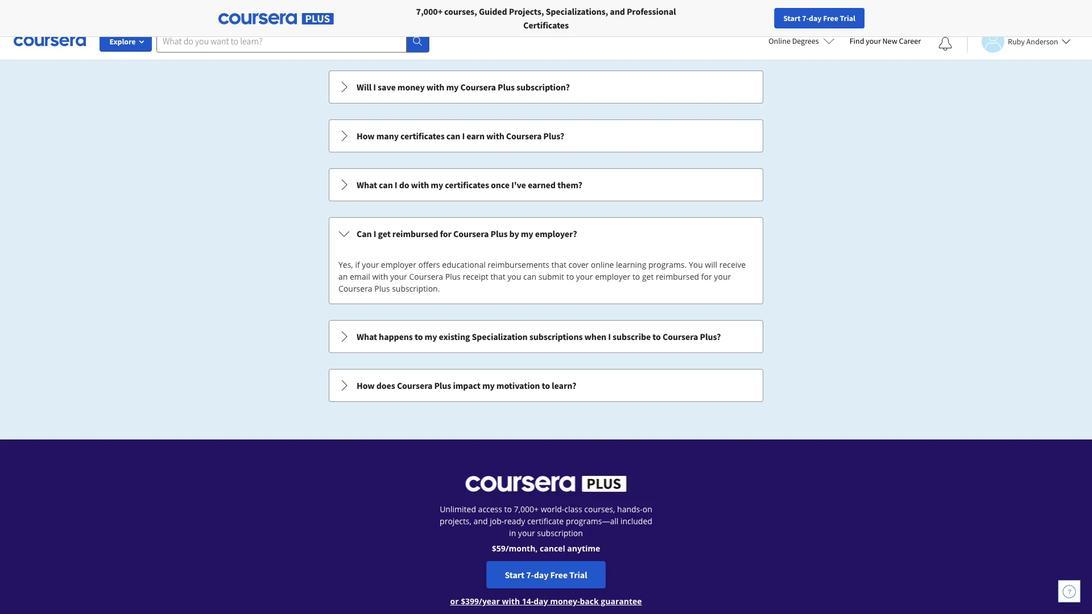 Task type: locate. For each thing, give the bounding box(es) containing it.
1 horizontal spatial for
[[701, 271, 712, 282]]

your right the in
[[518, 528, 535, 539]]

plus down educational
[[445, 271, 461, 282]]

get inside yes, if your employer offers educational reimbursements that cover online learning programs. you will receive an email with your coursera plus receipt that you can submit to your employer to get reimbursed for your coursera plus subscription.
[[642, 271, 654, 282]]

free up the money-
[[550, 570, 568, 581]]

1 horizontal spatial reimbursed
[[656, 271, 699, 282]]

7- up degrees
[[802, 13, 809, 23]]

2 what from the top
[[357, 331, 377, 343]]

certificates left once
[[445, 179, 489, 191]]

i inside "dropdown button"
[[374, 228, 376, 240]]

None search field
[[156, 30, 430, 53]]

1 horizontal spatial coursera plus image
[[466, 476, 627, 492]]

how does coursera plus impact my motivation to learn? button
[[329, 370, 763, 402]]

0 horizontal spatial courses,
[[444, 6, 477, 17]]

i
[[373, 81, 376, 93], [462, 130, 465, 142], [395, 179, 397, 191], [374, 228, 376, 240], [608, 331, 611, 343]]

start 7-day free trial button up degrees
[[775, 8, 865, 28]]

1 horizontal spatial 7-
[[802, 13, 809, 23]]

coursera up educational
[[453, 228, 489, 240]]

0 vertical spatial 7-
[[802, 13, 809, 23]]

submit
[[539, 271, 564, 282]]

and inside the 7,000+ courses, guided projects, specializations, and professional certificates
[[610, 6, 625, 17]]

to up ready
[[504, 504, 512, 515]]

coursera plus image for unlimited
[[466, 476, 627, 492]]

yes, if your employer offers educational reimbursements that cover online learning programs. you will receive an email with your coursera plus receipt that you can submit to your employer to get reimbursed for your coursera plus subscription.
[[339, 259, 746, 294]]

projects,
[[440, 516, 472, 527]]

1 horizontal spatial free
[[823, 13, 839, 23]]

coursera image
[[14, 32, 86, 50]]

what can i do with my certificates once i've earned them? button
[[329, 169, 763, 201]]

my left existing
[[425, 331, 437, 343]]

0 vertical spatial get
[[378, 228, 391, 240]]

free for the right start 7-day free trial button
[[823, 13, 839, 23]]

get down the learning
[[642, 271, 654, 282]]

1 vertical spatial and
[[474, 516, 488, 527]]

1 vertical spatial 7,000+
[[514, 504, 539, 515]]

what
[[357, 179, 377, 191], [357, 331, 377, 343]]

that up submit at the top of the page
[[552, 259, 567, 270]]

1 horizontal spatial trial
[[840, 13, 856, 23]]

how for how does coursera plus impact my motivation to learn?
[[357, 380, 375, 391]]

your up subscription.
[[390, 271, 407, 282]]

impact
[[453, 380, 481, 391]]

universities
[[181, 6, 227, 17]]

employer up subscription.
[[381, 259, 416, 270]]

will i save money with my coursera plus subscription?
[[357, 81, 570, 93]]

0 vertical spatial how
[[357, 130, 375, 142]]

my right "do"
[[431, 179, 443, 191]]

plus
[[498, 81, 515, 93], [491, 228, 508, 240], [445, 271, 461, 282], [375, 283, 390, 294], [434, 380, 451, 391]]

0 horizontal spatial 7,000+
[[416, 6, 443, 17]]

ruby
[[1008, 36, 1025, 46]]

save
[[378, 81, 396, 93]]

0 vertical spatial and
[[610, 6, 625, 17]]

1 vertical spatial how
[[357, 380, 375, 391]]

0 horizontal spatial reimbursed
[[392, 228, 438, 240]]

what left happens
[[357, 331, 377, 343]]

start up online degrees
[[784, 13, 801, 23]]

7-
[[802, 13, 809, 23], [526, 570, 534, 581]]

1 horizontal spatial 7,000+
[[514, 504, 539, 515]]

1 horizontal spatial and
[[610, 6, 625, 17]]

my right money
[[446, 81, 459, 93]]

my
[[446, 81, 459, 93], [431, 179, 443, 191], [521, 228, 533, 240], [425, 331, 437, 343], [482, 380, 495, 391]]

1 vertical spatial trial
[[570, 570, 587, 581]]

specializations,
[[546, 6, 608, 17]]

1 vertical spatial start 7-day free trial
[[505, 570, 587, 581]]

anytime
[[567, 543, 600, 554]]

0 vertical spatial free
[[823, 13, 839, 23]]

on
[[643, 504, 653, 515]]

0 vertical spatial start
[[784, 13, 801, 23]]

2 horizontal spatial can
[[523, 271, 537, 282]]

trial down anytime
[[570, 570, 587, 581]]

start 7-day free trial button up or $399 /year with 14-day money-back guarantee
[[487, 562, 606, 589]]

can left "do"
[[379, 179, 393, 191]]

how many certificates can i earn with coursera plus? button
[[329, 120, 763, 152]]

0 horizontal spatial coursera plus image
[[218, 13, 334, 25]]

0 horizontal spatial start 7-day free trial button
[[487, 562, 606, 589]]

0 horizontal spatial certificates
[[401, 130, 445, 142]]

and left professional
[[610, 6, 625, 17]]

or $399 /year with 14-day money-back guarantee
[[450, 596, 642, 607]]

coursera up earn
[[461, 81, 496, 93]]

what happens to my existing specialization subscriptions when i subscribe to coursera plus? button
[[329, 321, 763, 353]]

your right the 'if' in the top of the page
[[362, 259, 379, 270]]

free up online degrees dropdown button
[[823, 13, 839, 23]]

day
[[809, 13, 822, 23], [534, 570, 549, 581], [534, 596, 548, 607]]

start
[[784, 13, 801, 23], [505, 570, 525, 581]]

0 horizontal spatial that
[[491, 271, 506, 282]]

employer down the 'online' at right
[[595, 271, 631, 282]]

courses, inside the 7,000+ courses, guided projects, specializations, and professional certificates
[[444, 6, 477, 17]]

happens
[[379, 331, 413, 343]]

what for what can i do with my certificates once i've earned them?
[[357, 179, 377, 191]]

for up offers
[[440, 228, 452, 240]]

can i get reimbursed for coursera plus by my employer? button
[[329, 218, 763, 250]]

i left "do"
[[395, 179, 397, 191]]

can left earn
[[446, 130, 460, 142]]

1 vertical spatial reimbursed
[[656, 271, 699, 282]]

1 vertical spatial for
[[701, 271, 712, 282]]

7- up 14-
[[526, 570, 534, 581]]

day up or $399 /year with 14-day money-back guarantee
[[534, 570, 549, 581]]

how left does
[[357, 380, 375, 391]]

for
[[440, 228, 452, 240], [701, 271, 712, 282]]

7,000+ courses, guided projects, specializations, and professional certificates
[[416, 6, 676, 31]]

what left "do"
[[357, 179, 377, 191]]

0 horizontal spatial employer
[[381, 259, 416, 270]]

start 7-day free trial up degrees
[[784, 13, 856, 23]]

1 horizontal spatial courses,
[[585, 504, 615, 515]]

with right email
[[372, 271, 388, 282]]

0 vertical spatial for
[[440, 228, 452, 240]]

explore button
[[100, 31, 152, 52]]

online degrees
[[769, 36, 819, 46]]

coursera plus image
[[218, 13, 334, 25], [466, 476, 627, 492]]

with right "do"
[[411, 179, 429, 191]]

list containing will i save money with my coursera plus subscription?
[[328, 0, 765, 403]]

0 horizontal spatial plus?
[[544, 130, 565, 142]]

show notifications image
[[939, 37, 952, 51]]

0 vertical spatial trial
[[840, 13, 856, 23]]

1 vertical spatial day
[[534, 570, 549, 581]]

explore
[[110, 36, 136, 47]]

day up degrees
[[809, 13, 822, 23]]

my right by
[[521, 228, 533, 240]]

to down the learning
[[633, 271, 640, 282]]

how left many on the left of page
[[357, 130, 375, 142]]

$399
[[461, 596, 479, 607]]

1 horizontal spatial plus?
[[700, 331, 721, 343]]

degrees
[[792, 36, 819, 46]]

to
[[567, 271, 574, 282], [633, 271, 640, 282], [415, 331, 423, 343], [653, 331, 661, 343], [542, 380, 550, 391], [504, 504, 512, 515]]

1 vertical spatial start 7-day free trial button
[[487, 562, 606, 589]]

1 vertical spatial courses,
[[585, 504, 615, 515]]

plus left by
[[491, 228, 508, 240]]

0 horizontal spatial free
[[550, 570, 568, 581]]

1 horizontal spatial certificates
[[445, 179, 489, 191]]

coursera inside can i get reimbursed for coursera plus by my employer? "dropdown button"
[[453, 228, 489, 240]]

by
[[509, 228, 519, 240]]

do
[[399, 179, 409, 191]]

and
[[610, 6, 625, 17], [474, 516, 488, 527]]

0 vertical spatial start 7-day free trial button
[[775, 8, 865, 28]]

list
[[328, 0, 765, 403]]

for inside "dropdown button"
[[440, 228, 452, 240]]

reimbursed
[[392, 228, 438, 240], [656, 271, 699, 282]]

i right the 'will'
[[373, 81, 376, 93]]

0 vertical spatial coursera plus image
[[218, 13, 334, 25]]

1 vertical spatial employer
[[595, 271, 631, 282]]

0 vertical spatial reimbursed
[[392, 228, 438, 240]]

for
[[245, 6, 258, 17]]

specialization
[[472, 331, 528, 343]]

1 horizontal spatial start 7-day free trial
[[784, 13, 856, 23]]

0 vertical spatial day
[[809, 13, 822, 23]]

new
[[883, 36, 898, 46]]

0 vertical spatial 7,000+
[[416, 6, 443, 17]]

2 vertical spatial can
[[523, 271, 537, 282]]

1 vertical spatial get
[[642, 271, 654, 282]]

get right can
[[378, 228, 391, 240]]

to right happens
[[415, 331, 423, 343]]

$59 /month, cancel anytime
[[492, 543, 600, 554]]

plus?
[[544, 130, 565, 142], [700, 331, 721, 343]]

/month,
[[506, 543, 538, 554]]

and inside unlimited access to 7,000+ world-class courses, hands-on projects, and job-ready certificate programs—all included in your subscription
[[474, 516, 488, 527]]

1 how from the top
[[357, 130, 375, 142]]

i right can
[[374, 228, 376, 240]]

your inside unlimited access to 7,000+ world-class courses, hands-on projects, and job-ready certificate programs—all included in your subscription
[[518, 528, 535, 539]]

your down receive
[[714, 271, 731, 282]]

0 horizontal spatial for
[[440, 228, 452, 240]]

and down access
[[474, 516, 488, 527]]

reimbursed inside yes, if your employer offers educational reimbursements that cover online learning programs. you will receive an email with your coursera plus receipt that you can submit to your employer to get reimbursed for your coursera plus subscription.
[[656, 271, 699, 282]]

subscriptions
[[530, 331, 583, 343]]

1 vertical spatial can
[[379, 179, 393, 191]]

with right money
[[427, 81, 445, 93]]

7- for the right start 7-day free trial button
[[802, 13, 809, 23]]

1 vertical spatial what
[[357, 331, 377, 343]]

trial up find
[[840, 13, 856, 23]]

your
[[866, 36, 881, 46], [362, 259, 379, 270], [390, 271, 407, 282], [576, 271, 593, 282], [714, 271, 731, 282], [518, 528, 535, 539]]

1 what from the top
[[357, 179, 377, 191]]

employer
[[381, 259, 416, 270], [595, 271, 631, 282]]

coursera right subscribe
[[663, 331, 698, 343]]

1 horizontal spatial start
[[784, 13, 801, 23]]

1 vertical spatial plus?
[[700, 331, 721, 343]]

1 vertical spatial start
[[505, 570, 525, 581]]

banner navigation
[[9, 0, 320, 23]]

coursera inside will i save money with my coursera plus subscription? dropdown button
[[461, 81, 496, 93]]

online
[[769, 36, 791, 46]]

0 vertical spatial plus?
[[544, 130, 565, 142]]

0 vertical spatial start 7-day free trial
[[784, 13, 856, 23]]

ready
[[504, 516, 525, 527]]

7,000+ inside the 7,000+ courses, guided projects, specializations, and professional certificates
[[416, 6, 443, 17]]

0 vertical spatial that
[[552, 259, 567, 270]]

1 horizontal spatial can
[[446, 130, 460, 142]]

0 vertical spatial can
[[446, 130, 460, 142]]

reimbursed inside "dropdown button"
[[392, 228, 438, 240]]

certificates
[[401, 130, 445, 142], [445, 179, 489, 191]]

courses, left guided
[[444, 6, 477, 17]]

free
[[823, 13, 839, 23], [550, 570, 568, 581]]

7,000+
[[416, 6, 443, 17], [514, 504, 539, 515]]

with
[[427, 81, 445, 93], [486, 130, 505, 142], [411, 179, 429, 191], [372, 271, 388, 282], [502, 596, 520, 607]]

that
[[552, 259, 567, 270], [491, 271, 506, 282]]

0 horizontal spatial trial
[[570, 570, 587, 581]]

free for start 7-day free trial button to the left
[[550, 570, 568, 581]]

can i get reimbursed for coursera plus by my employer?
[[357, 228, 577, 240]]

my for certificates
[[431, 179, 443, 191]]

start down "/month,"
[[505, 570, 525, 581]]

when
[[585, 331, 607, 343]]

back
[[580, 596, 599, 607]]

coursera right does
[[397, 380, 433, 391]]

cover
[[569, 259, 589, 270]]

1 vertical spatial 7-
[[526, 570, 534, 581]]

0 horizontal spatial 7-
[[526, 570, 534, 581]]

how for how many certificates can i earn with coursera plus?
[[357, 130, 375, 142]]

1 horizontal spatial employer
[[595, 271, 631, 282]]

what happens to my existing specialization subscriptions when i subscribe to coursera plus?
[[357, 331, 721, 343]]

1 vertical spatial free
[[550, 570, 568, 581]]

reimbursed down programs. at the top of page
[[656, 271, 699, 282]]

0 vertical spatial certificates
[[401, 130, 445, 142]]

courses, up programs—all
[[585, 504, 615, 515]]

0 horizontal spatial get
[[378, 228, 391, 240]]

that left you
[[491, 271, 506, 282]]

once
[[491, 179, 510, 191]]

1 vertical spatial coursera plus image
[[466, 476, 627, 492]]

day left the money-
[[534, 596, 548, 607]]

0 horizontal spatial and
[[474, 516, 488, 527]]

can right you
[[523, 271, 537, 282]]

0 vertical spatial what
[[357, 179, 377, 191]]

0 horizontal spatial start
[[505, 570, 525, 581]]

if
[[355, 259, 360, 270]]

coursera plus image up what do you want to learn? text box
[[218, 13, 334, 25]]

can inside how many certificates can i earn with coursera plus? dropdown button
[[446, 130, 460, 142]]

start 7-day free trial up or $399 /year with 14-day money-back guarantee
[[505, 570, 587, 581]]

1 horizontal spatial get
[[642, 271, 654, 282]]

my right "impact"
[[482, 380, 495, 391]]

0 vertical spatial courses,
[[444, 6, 477, 17]]

coursera plus image up world-
[[466, 476, 627, 492]]

in
[[509, 528, 516, 539]]

reimbursed up offers
[[392, 228, 438, 240]]

trial
[[840, 13, 856, 23], [570, 570, 587, 581]]

certificates right many on the left of page
[[401, 130, 445, 142]]

for down will
[[701, 271, 712, 282]]

coursera down email
[[339, 283, 372, 294]]

$59
[[492, 543, 506, 554]]

coursera right earn
[[506, 130, 542, 142]]

how
[[357, 130, 375, 142], [357, 380, 375, 391]]

1 vertical spatial certificates
[[445, 179, 489, 191]]

trial for the right start 7-day free trial button
[[840, 13, 856, 23]]

find your new career link
[[844, 34, 927, 48]]

2 how from the top
[[357, 380, 375, 391]]

0 horizontal spatial can
[[379, 179, 393, 191]]



Task type: describe. For each thing, give the bounding box(es) containing it.
can inside what can i do with my certificates once i've earned them? dropdown button
[[379, 179, 393, 191]]

1 horizontal spatial start 7-day free trial button
[[775, 8, 865, 28]]

can
[[357, 228, 372, 240]]

day for the right start 7-day free trial button
[[809, 13, 822, 23]]

get inside can i get reimbursed for coursera plus by my employer? "dropdown button"
[[378, 228, 391, 240]]

guided
[[479, 6, 507, 17]]

for inside yes, if your employer offers educational reimbursements that cover online learning programs. you will receive an email with your coursera plus receipt that you can submit to your employer to get reimbursed for your coursera plus subscription.
[[701, 271, 712, 282]]

access
[[478, 504, 502, 515]]

help center image
[[1063, 585, 1076, 599]]

guarantee
[[601, 596, 642, 607]]

7- for start 7-day free trial button to the left
[[526, 570, 534, 581]]

cancel
[[540, 543, 565, 554]]

subscription?
[[517, 81, 570, 93]]

to inside unlimited access to 7,000+ world-class courses, hands-on projects, and job-ready certificate programs—all included in your subscription
[[504, 504, 512, 515]]

you
[[508, 271, 521, 282]]

plus inside "dropdown button"
[[491, 228, 508, 240]]

subscription.
[[392, 283, 440, 294]]

governments
[[260, 6, 311, 17]]

money-
[[550, 596, 580, 607]]

projects,
[[509, 6, 544, 17]]

job-
[[490, 516, 504, 527]]

7,000+ inside unlimited access to 7,000+ world-class courses, hands-on projects, and job-ready certificate programs—all included in your subscription
[[514, 504, 539, 515]]

i right when
[[608, 331, 611, 343]]

world-
[[541, 504, 565, 515]]

plus left subscription.
[[375, 283, 390, 294]]

certificate
[[527, 516, 564, 527]]

my for coursera
[[446, 81, 459, 93]]

0 horizontal spatial start 7-day free trial
[[505, 570, 587, 581]]

you
[[689, 259, 703, 270]]

courses, inside unlimited access to 7,000+ world-class courses, hands-on projects, and job-ready certificate programs—all included in your subscription
[[585, 504, 615, 515]]

learning
[[616, 259, 647, 270]]

email
[[350, 271, 370, 282]]

coursera inside how does coursera plus impact my motivation to learn? dropdown button
[[397, 380, 433, 391]]

coursera plus image for 7,000+
[[218, 13, 334, 25]]

hands-
[[617, 504, 643, 515]]

14-
[[522, 596, 534, 607]]

them?
[[558, 179, 583, 191]]

educational
[[442, 259, 486, 270]]

unlimited
[[440, 504, 476, 515]]

for governments
[[245, 6, 311, 17]]

does
[[377, 380, 395, 391]]

find your new career
[[850, 36, 921, 46]]

will
[[357, 81, 372, 93]]

employer?
[[535, 228, 577, 240]]

what can i do with my certificates once i've earned them?
[[357, 179, 583, 191]]

class
[[565, 504, 582, 515]]

ruby anderson
[[1008, 36, 1059, 46]]

certificates
[[523, 19, 569, 31]]

1 vertical spatial that
[[491, 271, 506, 282]]

learn?
[[552, 380, 576, 391]]

coursera inside how many certificates can i earn with coursera plus? dropdown button
[[506, 130, 542, 142]]

programs—all
[[566, 516, 619, 527]]

subscription
[[537, 528, 583, 539]]

start for the right start 7-day free trial button
[[784, 13, 801, 23]]

receipt
[[463, 271, 489, 282]]

to down the cover
[[567, 271, 574, 282]]

/year
[[479, 596, 500, 607]]

or
[[450, 596, 459, 607]]

plus left subscription? in the top of the page
[[498, 81, 515, 93]]

unlimited access to 7,000+ world-class courses, hands-on projects, and job-ready certificate programs—all included in your subscription
[[440, 504, 653, 539]]

plus left "impact"
[[434, 380, 451, 391]]

an
[[339, 271, 348, 282]]

universities link
[[164, 0, 232, 23]]

start for start 7-day free trial button to the left
[[505, 570, 525, 581]]

programs.
[[649, 259, 687, 270]]

what for what happens to my existing specialization subscriptions when i subscribe to coursera plus?
[[357, 331, 377, 343]]

coursera down offers
[[409, 271, 443, 282]]

will
[[705, 259, 717, 270]]

i left earn
[[462, 130, 465, 142]]

ruby anderson button
[[967, 30, 1071, 53]]

with left 14-
[[502, 596, 520, 607]]

will i save money with my coursera plus subscription? button
[[329, 71, 763, 103]]

many
[[377, 130, 399, 142]]

to right subscribe
[[653, 331, 661, 343]]

online
[[591, 259, 614, 270]]

online degrees button
[[760, 28, 844, 53]]

how does coursera plus impact my motivation to learn?
[[357, 380, 576, 391]]

2 vertical spatial day
[[534, 596, 548, 607]]

your down the cover
[[576, 271, 593, 282]]

earn
[[467, 130, 485, 142]]

to left learn?
[[542, 380, 550, 391]]

anderson
[[1027, 36, 1059, 46]]

subscribe
[[613, 331, 651, 343]]

coursera inside what happens to my existing specialization subscriptions when i subscribe to coursera plus? dropdown button
[[663, 331, 698, 343]]

with right earn
[[486, 130, 505, 142]]

motivation
[[497, 380, 540, 391]]

included
[[621, 516, 653, 527]]

earned
[[528, 179, 556, 191]]

career
[[899, 36, 921, 46]]

my inside "dropdown button"
[[521, 228, 533, 240]]

day for start 7-day free trial button to the left
[[534, 570, 549, 581]]

with inside yes, if your employer offers educational reimbursements that cover online learning programs. you will receive an email with your coursera plus receipt that you can submit to your employer to get reimbursed for your coursera plus subscription.
[[372, 271, 388, 282]]

existing
[[439, 331, 470, 343]]

can inside yes, if your employer offers educational reimbursements that cover online learning programs. you will receive an email with your coursera plus receipt that you can submit to your employer to get reimbursed for your coursera plus subscription.
[[523, 271, 537, 282]]

how many certificates can i earn with coursera plus?
[[357, 130, 565, 142]]

offers
[[418, 259, 440, 270]]

find
[[850, 36, 864, 46]]

1 horizontal spatial that
[[552, 259, 567, 270]]

0 vertical spatial employer
[[381, 259, 416, 270]]

your right find
[[866, 36, 881, 46]]

What do you want to learn? text field
[[156, 30, 407, 53]]

my for motivation
[[482, 380, 495, 391]]

trial for start 7-day free trial button to the left
[[570, 570, 587, 581]]

yes,
[[339, 259, 353, 270]]



Task type: vqa. For each thing, say whether or not it's contained in the screenshot.
status
no



